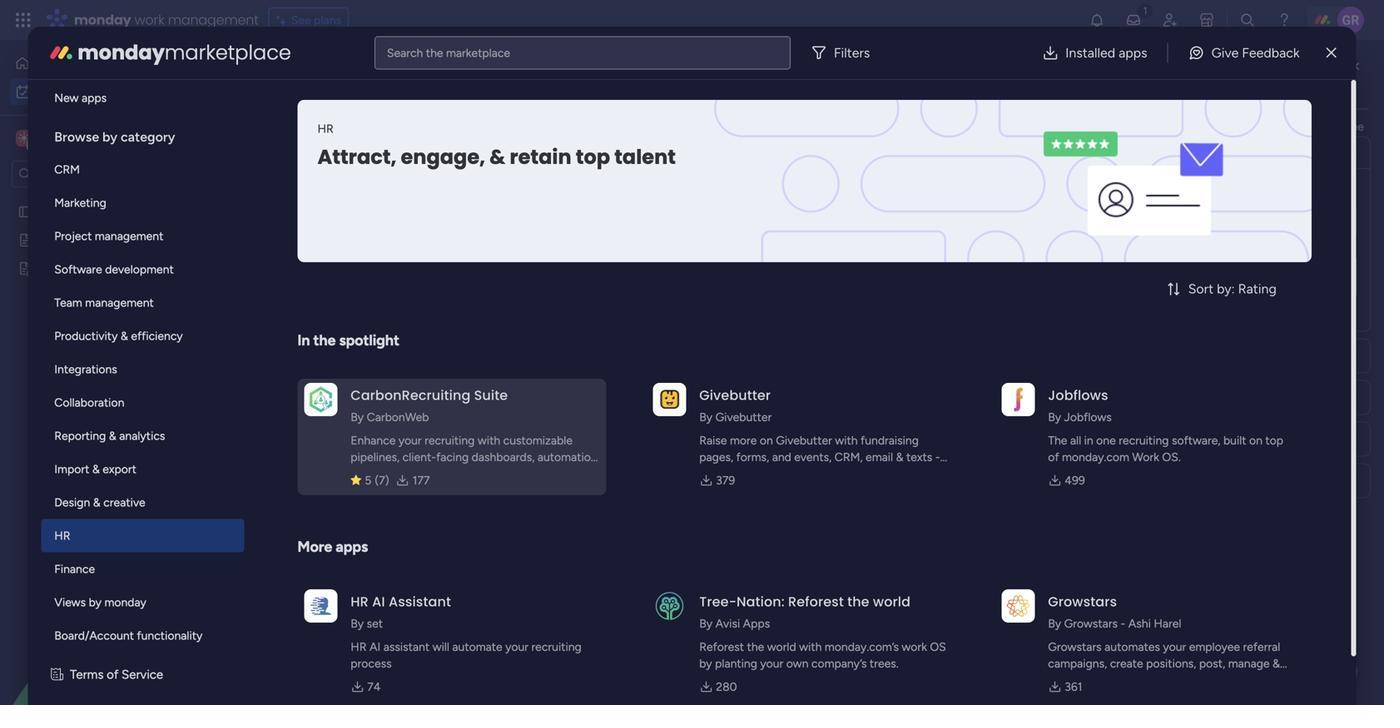 Task type: vqa. For each thing, say whether or not it's contained in the screenshot.
"Home" option
yes



Task type: locate. For each thing, give the bounding box(es) containing it.
software development
[[54, 262, 174, 276]]

my work link
[[10, 78, 202, 105]]

raise
[[700, 433, 727, 448]]

2 vertical spatial monday
[[104, 595, 146, 609]]

items down carbonrecruiting
[[380, 420, 408, 434]]

0 vertical spatial column
[[1116, 390, 1156, 405]]

0 vertical spatial of
[[1048, 450, 1059, 464]]

2 vertical spatial work
[[902, 640, 927, 654]]

1 vertical spatial and
[[772, 450, 792, 464]]

5
[[365, 473, 372, 487]]

world inside tree-nation: reforest the world by avisi apps
[[873, 592, 911, 611]]

monday up "board/account functionality"
[[104, 595, 146, 609]]

marketplace right search
[[446, 46, 510, 60]]

0 vertical spatial 0
[[369, 420, 377, 434]]

work for monday
[[135, 10, 164, 29]]

items up set
[[344, 599, 373, 614]]

new left in
[[271, 330, 295, 344]]

customize for customize
[[623, 138, 679, 152]]

import
[[54, 462, 89, 476]]

2 vertical spatial column
[[1119, 474, 1160, 488]]

of inside the 'the all in one recruiting software, built on top of monday.com work os.'
[[1048, 450, 1059, 464]]

collaboration
[[54, 395, 124, 410]]

update feed image
[[1126, 12, 1142, 28]]

work up "monday marketplace"
[[135, 10, 164, 29]]

1 vertical spatial date
[[1079, 432, 1104, 446]]

list
[[1337, 75, 1352, 89]]

main content containing past dates /
[[221, 40, 1385, 705]]

1 public board image from the top
[[17, 204, 33, 220]]

app logo image for tree-nation: reforest the world
[[653, 589, 686, 623]]

management up "monday marketplace"
[[168, 10, 259, 29]]

management down management
[[95, 229, 164, 243]]

0 vertical spatial ai
[[372, 592, 385, 611]]

new up new doc 2
[[39, 233, 63, 247]]

& down fundraising
[[896, 450, 904, 464]]

1 vertical spatial top
[[1266, 433, 1284, 448]]

week left 5 at the bottom of page
[[318, 475, 357, 496]]

1 vertical spatial project
[[54, 229, 92, 243]]

0 right later
[[333, 599, 341, 614]]

1 horizontal spatial by
[[102, 129, 117, 145]]

development
[[105, 262, 174, 276]]

notifications image
[[1089, 12, 1106, 28]]

1 vertical spatial public board image
[[17, 232, 33, 248]]

on inside main content
[[1294, 299, 1307, 313]]

jobflows up in
[[1048, 386, 1109, 405]]

1 vertical spatial customize
[[623, 138, 679, 152]]

1 horizontal spatial recruiting
[[532, 640, 582, 654]]

ai for assistant
[[372, 592, 385, 611]]

whose items should we show?
[[1079, 184, 1238, 198]]

assistant
[[389, 592, 451, 611]]

the down apps on the bottom of page
[[747, 640, 765, 654]]

all inside 'raise more on givebutter with fundraising pages, forms, and events, crm, email & texts - all for free.'
[[700, 467, 711, 481]]

1 horizontal spatial work
[[1133, 450, 1160, 464]]

1 vertical spatial by
[[89, 595, 102, 609]]

1 vertical spatial all
[[700, 467, 711, 481]]

customize inside button
[[623, 138, 679, 152]]

0 horizontal spatial work
[[57, 85, 83, 99]]

public board image for new doc
[[17, 232, 33, 248]]

reforest inside tree-nation: reforest the world by avisi apps
[[788, 592, 844, 611]]

1 horizontal spatial date
[[1154, 265, 1179, 279]]

work left "os."
[[1133, 450, 1160, 464]]

private board image
[[17, 261, 33, 276]]

world up own
[[767, 640, 797, 654]]

tree-nation: reforest the world by avisi apps
[[700, 592, 911, 631]]

givebutter
[[700, 386, 771, 405], [716, 410, 772, 424], [776, 433, 832, 448]]

column
[[1116, 390, 1156, 405], [1107, 432, 1147, 446], [1119, 474, 1160, 488]]

more
[[730, 433, 757, 448]]

0 vertical spatial project
[[39, 205, 77, 219]]

1 vertical spatial item
[[380, 480, 403, 494]]

& left "retain"
[[489, 143, 505, 171]]

app logo image
[[304, 383, 337, 416], [653, 383, 686, 416], [1002, 383, 1035, 416], [304, 589, 337, 623], [653, 589, 686, 623], [1002, 589, 1035, 623]]

with up own
[[799, 640, 822, 654]]

0 horizontal spatial item
[[280, 138, 303, 152]]

project down project management at the top left
[[54, 229, 92, 243]]

the left boards,
[[1112, 119, 1129, 134]]

week right this
[[315, 415, 354, 436]]

1 vertical spatial of
[[107, 667, 119, 682]]

reporting
[[54, 429, 106, 443]]

- inside 'growstars by growstars - ashi harel'
[[1121, 617, 1126, 631]]

customize for customize my work
[[1089, 85, 1160, 103]]

more apps
[[297, 538, 368, 556]]

growstars inside growstars automates your employee referral campaigns, create positions, post, manage & keep track!
[[1048, 640, 1102, 654]]

work inside option
[[57, 85, 83, 99]]

0 vertical spatial monday
[[74, 10, 131, 29]]

date up monday.com
[[1079, 432, 1104, 446]]

with inside 'raise more on givebutter with fundraising pages, forms, and events, crm, email & texts - all for free.'
[[835, 433, 858, 448]]

my inside main content
[[1163, 85, 1182, 103]]

hr inside hr ai assistant will automate your recruiting process
[[351, 640, 367, 654]]

work
[[290, 63, 357, 100], [1186, 85, 1220, 103], [1133, 450, 1160, 464]]

0 vertical spatial world
[[873, 592, 911, 611]]

0 vertical spatial -
[[936, 450, 940, 464]]

choose the boards, columns and people you'd like to see
[[1069, 119, 1364, 134]]

more
[[297, 538, 332, 556]]

the right in
[[313, 331, 336, 349]]

your up client-
[[399, 433, 422, 448]]

status
[[1079, 390, 1113, 405]]

terms of service link
[[70, 666, 163, 684]]

new doc 2
[[39, 261, 97, 276]]

1 horizontal spatial top
[[1266, 433, 1284, 448]]

your up positions, at the right of the page
[[1163, 640, 1187, 654]]

all inside the 'the all in one recruiting software, built on top of monday.com work os.'
[[1071, 433, 1082, 448]]

1 horizontal spatial customize
[[1089, 85, 1160, 103]]

recruiting up "os."
[[1119, 433, 1169, 448]]

1 horizontal spatial on
[[1250, 433, 1263, 448]]

items right done on the left of the page
[[561, 138, 590, 152]]

sort by: rating button
[[1137, 276, 1312, 302]]

2 horizontal spatial item
[[380, 480, 403, 494]]

main workspace
[[38, 130, 137, 146]]

givebutter inside 'raise more on givebutter with fundraising pages, forms, and events, crm, email & texts - all for free.'
[[776, 433, 832, 448]]

0
[[369, 420, 377, 434], [333, 599, 341, 614]]

1 horizontal spatial item
[[307, 539, 330, 553]]

marketplace down the monday work management
[[165, 39, 291, 67]]

columns
[[1174, 119, 1217, 134]]

- inside 'raise more on givebutter with fundraising pages, forms, and events, crm, email & texts - all for free.'
[[936, 450, 940, 464]]

2 horizontal spatial recruiting
[[1119, 433, 1169, 448]]

reforest up reforest the world with monday.com's work os by planting your own company's trees.
[[788, 592, 844, 611]]

with inside enhance your recruiting with customizable pipelines, client-facing dashboards, automation & more.
[[478, 433, 501, 448]]

marketing option
[[41, 186, 244, 219]]

import & export option
[[41, 453, 244, 486]]

project management option
[[41, 219, 244, 253]]

new inside option
[[54, 91, 79, 105]]

0 horizontal spatial date
[[1079, 432, 1104, 446]]

1 workspace image from the left
[[16, 129, 32, 147]]

the right search
[[426, 46, 443, 60]]

public board image for project management
[[17, 204, 33, 220]]

by up the enhance
[[351, 410, 364, 424]]

pages,
[[700, 450, 734, 464]]

option
[[0, 197, 212, 200]]

1 horizontal spatial apps
[[336, 538, 368, 556]]

suite
[[474, 386, 508, 405]]

my up boards,
[[1163, 85, 1182, 103]]

people
[[1079, 146, 1115, 160], [1040, 265, 1076, 279], [1040, 475, 1076, 489]]

by inside tree-nation: reforest the world by avisi apps
[[700, 617, 713, 631]]

my work option
[[10, 78, 202, 105]]

1 horizontal spatial all
[[1071, 433, 1082, 448]]

1 horizontal spatial and
[[1220, 119, 1240, 134]]

project for project management
[[39, 205, 77, 219]]

growstars automates your employee referral campaigns, create positions, post, manage & keep track!
[[1048, 640, 1281, 687]]

1 vertical spatial monday
[[78, 39, 165, 67]]

hr inside option
[[54, 529, 70, 543]]

0 horizontal spatial apps
[[82, 91, 107, 105]]

customize my work
[[1089, 85, 1220, 103]]

all left in
[[1071, 433, 1082, 448]]

2 vertical spatial by
[[700, 656, 712, 671]]

and left people
[[1220, 119, 1240, 134]]

greg robinson image
[[1338, 7, 1365, 33]]

ai up set
[[372, 592, 385, 611]]

top right done on the left of the page
[[576, 143, 610, 171]]

customize
[[1089, 85, 1160, 103], [623, 138, 679, 152]]

to do list button
[[1274, 68, 1360, 95]]

hr attract, engage, & retain top talent
[[317, 122, 676, 171]]

item right 1
[[380, 480, 403, 494]]

item inside button
[[280, 138, 303, 152]]

public board image up private board image
[[17, 232, 33, 248]]

your inside hr ai assistant will automate your recruiting process
[[505, 640, 529, 654]]

item right add in the bottom left of the page
[[307, 539, 330, 553]]

list box
[[0, 194, 212, 507]]

recruiting right the automate
[[532, 640, 582, 654]]

with up crm,
[[835, 433, 858, 448]]

the inside tree-nation: reforest the world by avisi apps
[[848, 592, 870, 611]]

ai up process
[[370, 640, 381, 654]]

by up raise
[[700, 410, 713, 424]]

your left own
[[760, 656, 784, 671]]

the up monday.com's
[[848, 592, 870, 611]]

1 horizontal spatial of
[[1048, 450, 1059, 464]]

automates
[[1105, 640, 1161, 654]]

0 vertical spatial public board image
[[17, 204, 33, 220]]

give
[[1212, 45, 1239, 61]]

jobflows
[[1048, 386, 1109, 405], [1065, 410, 1112, 424]]

home
[[37, 56, 68, 70]]

0 horizontal spatial my
[[38, 85, 54, 99]]

by up the in the bottom of the page
[[1048, 410, 1062, 424]]

2 horizontal spatial my
[[1163, 85, 1182, 103]]

assistant
[[384, 640, 430, 654]]

0 vertical spatial work
[[135, 10, 164, 29]]

finance option
[[41, 552, 244, 586]]

week for next
[[318, 475, 357, 496]]

work down 'home'
[[57, 85, 83, 99]]

column for date column
[[1107, 432, 1147, 446]]

integrations
[[54, 362, 117, 376]]

priority
[[1079, 474, 1116, 488]]

people down choose
[[1079, 146, 1115, 160]]

0 vertical spatial people
[[1079, 146, 1115, 160]]

1 doc from the top
[[66, 233, 87, 247]]

and inside main content
[[1220, 119, 1240, 134]]

0 vertical spatial date
[[1154, 265, 1179, 279]]

views by monday
[[54, 595, 146, 609]]

public board image
[[17, 204, 33, 220], [17, 232, 33, 248]]

show?
[[1205, 184, 1238, 198]]

0 vertical spatial item
[[280, 138, 303, 152]]

my inside option
[[38, 85, 54, 99]]

list box containing project management
[[0, 194, 212, 507]]

items
[[561, 138, 590, 152], [1118, 184, 1146, 198], [380, 420, 408, 434], [344, 599, 373, 614]]

apps down home 'option'
[[82, 91, 107, 105]]

all
[[1071, 433, 1082, 448], [700, 467, 711, 481]]

0 vertical spatial customize
[[1089, 85, 1160, 103]]

new down my work
[[252, 138, 277, 152]]

/ for this week / 0 items
[[358, 415, 365, 436]]

set
[[367, 617, 383, 631]]

by inside reforest the world with monday.com's work os by planting your own company's trees.
[[700, 656, 712, 671]]

with for the
[[799, 640, 822, 654]]

column up monday.com
[[1107, 432, 1147, 446]]

project up new doc
[[39, 205, 77, 219]]

dapulse x slim image
[[1327, 43, 1337, 63]]

0 inside this week / 0 items
[[369, 420, 377, 434]]

0 horizontal spatial on
[[760, 433, 773, 448]]

0 horizontal spatial top
[[576, 143, 610, 171]]

the
[[426, 46, 443, 60], [1112, 119, 1129, 134], [313, 331, 336, 349], [848, 592, 870, 611], [747, 640, 765, 654]]

monday up 'home' link
[[74, 10, 131, 29]]

main content
[[221, 40, 1385, 705]]

0 horizontal spatial recruiting
[[425, 433, 475, 448]]

0 inside later / 0 items
[[333, 599, 341, 614]]

column for status column
[[1116, 390, 1156, 405]]

item down my work
[[280, 138, 303, 152]]

apps down update feed icon
[[1119, 45, 1148, 61]]

by
[[351, 410, 364, 424], [700, 410, 713, 424], [1048, 410, 1062, 424], [351, 617, 364, 631], [700, 617, 713, 631], [1048, 617, 1062, 631]]

my work
[[38, 85, 83, 99]]

0 horizontal spatial reforest
[[700, 640, 744, 654]]

my up the new item button
[[246, 63, 284, 100]]

hr up process
[[351, 640, 367, 654]]

monday
[[74, 10, 131, 29], [78, 39, 165, 67], [104, 595, 146, 609]]

2 horizontal spatial on
[[1294, 299, 1307, 313]]

apps for more apps
[[336, 538, 368, 556]]

apps inside button
[[1119, 45, 1148, 61]]

1 horizontal spatial marketplace
[[446, 46, 510, 60]]

/ right dates in the top left of the page
[[364, 205, 372, 226]]

workspace
[[71, 130, 137, 146]]

top inside the 'the all in one recruiting software, built on top of monday.com work os.'
[[1266, 433, 1284, 448]]

new for new doc
[[39, 233, 63, 247]]

0 horizontal spatial of
[[107, 667, 119, 682]]

my down 'home'
[[38, 85, 54, 99]]

work left 'os'
[[902, 640, 927, 654]]

2 vertical spatial management
[[85, 296, 154, 310]]

2 doc from the top
[[66, 261, 87, 276]]

project for project management
[[54, 229, 92, 243]]

hr up "attract,"
[[317, 122, 333, 136]]

nation:
[[737, 592, 785, 611]]

& left 5 at the bottom of page
[[351, 467, 358, 481]]

/ up pipelines,
[[358, 415, 365, 436]]

hr inside hr ai assistant by set
[[351, 592, 369, 611]]

column down the 'the all in one recruiting software, built on top of monday.com work os.'
[[1119, 474, 1160, 488]]

project inside option
[[54, 229, 92, 243]]

on left it
[[1294, 299, 1307, 313]]

by inside option
[[89, 595, 102, 609]]

0 horizontal spatial marketplace
[[165, 39, 291, 67]]

new down 'home'
[[54, 91, 79, 105]]

workspace image
[[16, 129, 32, 147], [18, 129, 30, 147]]

items left should
[[1118, 184, 1146, 198]]

by left avisi
[[700, 617, 713, 631]]

2 vertical spatial givebutter
[[776, 433, 832, 448]]

Search in workspace field
[[35, 164, 139, 184]]

date
[[358, 655, 393, 676]]

1 vertical spatial apps
[[82, 91, 107, 105]]

hr inside hr attract, engage, & retain top talent
[[317, 122, 333, 136]]

2 workspace image from the left
[[18, 129, 30, 147]]

0 horizontal spatial and
[[772, 450, 792, 464]]

events,
[[795, 450, 832, 464]]

0 vertical spatial doc
[[66, 233, 87, 247]]

by up campaigns,
[[1048, 617, 1062, 631]]

1 horizontal spatial world
[[873, 592, 911, 611]]

1 vertical spatial reforest
[[700, 640, 744, 654]]

category
[[121, 129, 175, 145]]

None text field
[[1079, 206, 1357, 236]]

manage
[[1229, 656, 1270, 671]]

column right status
[[1116, 390, 1156, 405]]

1 vertical spatial 0
[[333, 599, 341, 614]]

by left set
[[351, 617, 364, 631]]

give feedback button
[[1175, 36, 1314, 70]]

1 horizontal spatial my
[[246, 63, 284, 100]]

app logo image for givebutter
[[653, 383, 686, 416]]

see
[[291, 13, 311, 27]]

ai inside hr ai assistant will automate your recruiting process
[[370, 640, 381, 654]]

0 vertical spatial by
[[102, 129, 117, 145]]

monday inside option
[[104, 595, 146, 609]]

(7)
[[375, 473, 389, 487]]

date
[[1154, 265, 1179, 279], [1079, 432, 1104, 446]]

search image
[[448, 138, 461, 152]]

reforest up planting
[[700, 640, 744, 654]]

+
[[272, 539, 280, 553]]

1 horizontal spatial 0
[[369, 420, 377, 434]]

the inside reforest the world with monday.com's work os by planting your own company's trees.
[[747, 640, 765, 654]]

None search field
[[316, 132, 468, 158]]

1 vertical spatial doc
[[66, 261, 87, 276]]

1 vertical spatial world
[[767, 640, 797, 654]]

0 vertical spatial and
[[1220, 119, 1240, 134]]

/ down assistant on the bottom left of page
[[397, 655, 404, 676]]

your right the automate
[[505, 640, 529, 654]]

1 horizontal spatial -
[[1121, 617, 1126, 631]]

2
[[90, 261, 97, 276]]

my
[[246, 63, 284, 100], [38, 85, 54, 99], [1163, 85, 1182, 103]]

1 vertical spatial management
[[95, 229, 164, 243]]

finance
[[54, 562, 95, 576]]

new inside button
[[252, 138, 277, 152]]

0 vertical spatial reforest
[[788, 592, 844, 611]]

- right texts
[[936, 450, 940, 464]]

priority column
[[1079, 474, 1160, 488]]

public board image left "marketing"
[[17, 204, 33, 220]]

0 horizontal spatial 0
[[333, 599, 341, 614]]

hr up set
[[351, 592, 369, 611]]

import & export
[[54, 462, 136, 476]]

terms of use image
[[51, 666, 63, 684]]

new for new item
[[271, 330, 295, 344]]

/ left 1
[[361, 475, 368, 496]]

recruiting up facing
[[425, 433, 475, 448]]

apps inside option
[[82, 91, 107, 105]]

by inside heading
[[102, 129, 117, 145]]

0 vertical spatial givebutter
[[700, 386, 771, 405]]

status column
[[1079, 390, 1156, 405]]

monday up "my work" option
[[78, 39, 165, 67]]

by inside 'growstars by growstars - ashi harel'
[[1048, 617, 1062, 631]]

0 horizontal spatial with
[[478, 433, 501, 448]]

os
[[930, 640, 946, 654]]

hr option
[[41, 519, 244, 552]]

1 vertical spatial ai
[[370, 640, 381, 654]]

0 horizontal spatial by
[[89, 595, 102, 609]]

2 vertical spatial growstars
[[1048, 640, 1102, 654]]

reporting & analytics option
[[41, 419, 244, 453]]

0 horizontal spatial -
[[936, 450, 940, 464]]

by inside hr ai assistant by set
[[351, 617, 364, 631]]

jobflows down status
[[1065, 410, 1112, 424]]

work up columns
[[1186, 85, 1220, 103]]

greg robinson image
[[1093, 264, 1118, 289]]

doc for new doc
[[66, 233, 87, 247]]

growstars for growstars by growstars - ashi harel
[[1048, 592, 1117, 611]]

new doc
[[39, 233, 87, 247]]

apps for installed apps
[[1119, 45, 1148, 61]]

retain
[[510, 143, 572, 171]]

1 horizontal spatial reforest
[[788, 592, 844, 611]]

2 vertical spatial apps
[[336, 538, 368, 556]]

like
[[1312, 119, 1329, 134]]

date right greg
[[1154, 265, 1179, 279]]

2 horizontal spatial work
[[1186, 85, 1220, 103]]

ai inside hr ai assistant by set
[[372, 592, 385, 611]]

monday work management
[[74, 10, 259, 29]]

1 vertical spatial -
[[1121, 617, 1126, 631]]

1 vertical spatial column
[[1107, 432, 1147, 446]]

doc
[[66, 233, 87, 247], [66, 261, 87, 276]]

0 vertical spatial management
[[168, 10, 259, 29]]

new for new item
[[252, 138, 277, 152]]

all left for
[[700, 467, 711, 481]]

sort by: rating
[[1189, 281, 1277, 297]]

of down the in the bottom of the page
[[1048, 450, 1059, 464]]

email
[[866, 450, 893, 464]]

select product image
[[15, 12, 32, 28]]

people left greg robinson icon
[[1040, 265, 1076, 279]]

this
[[281, 415, 311, 436]]

doc up software
[[66, 233, 87, 247]]

recruiting
[[425, 433, 475, 448], [1119, 433, 1169, 448], [532, 640, 582, 654]]

by inside carbonrecruiting suite by carbonweb
[[351, 410, 364, 424]]

2 horizontal spatial work
[[902, 640, 927, 654]]

apps for new apps
[[82, 91, 107, 105]]

and right forms,
[[772, 450, 792, 464]]

analytics
[[119, 429, 165, 443]]

work down plans
[[290, 63, 357, 100]]

& down referral
[[1273, 656, 1281, 671]]

with inside reforest the world with monday.com's work os by planting your own company's trees.
[[799, 640, 822, 654]]

the for boards,
[[1112, 119, 1129, 134]]

- left ashi in the right bottom of the page
[[1121, 617, 1126, 631]]

lottie animation element
[[0, 537, 212, 705]]

software development option
[[41, 253, 244, 286]]

avisi
[[716, 617, 740, 631]]

0 vertical spatial growstars
[[1048, 592, 1117, 611]]

monday for monday marketplace
[[78, 39, 165, 67]]

2 public board image from the top
[[17, 232, 33, 248]]

management up productivity & efficiency
[[85, 296, 154, 310]]

2 horizontal spatial with
[[835, 433, 858, 448]]

main workspace button
[[12, 124, 162, 152]]

your inside reforest the world with monday.com's work os by planting your own company's trees.
[[760, 656, 784, 671]]

people left priority
[[1040, 475, 1076, 489]]

my for my work
[[38, 85, 54, 99]]

2 vertical spatial people
[[1040, 475, 1076, 489]]

1 horizontal spatial with
[[799, 640, 822, 654]]

1 horizontal spatial work
[[135, 10, 164, 29]]

with up dashboards,
[[478, 433, 501, 448]]

on right "built"
[[1250, 433, 1263, 448]]

hr for engage,
[[317, 122, 333, 136]]

for
[[714, 467, 728, 481]]

world up monday.com's
[[873, 592, 911, 611]]

2 horizontal spatial apps
[[1119, 45, 1148, 61]]

we
[[1187, 184, 1202, 198]]

this week / 0 items
[[281, 415, 408, 436]]

recruiting inside the 'the all in one recruiting software, built on top of monday.com work os.'
[[1119, 433, 1169, 448]]

collaboration option
[[41, 386, 244, 419]]



Task type: describe. For each thing, give the bounding box(es) containing it.
main
[[38, 130, 67, 146]]

my work
[[246, 63, 357, 100]]

browse by category heading
[[41, 114, 244, 153]]

export
[[103, 462, 136, 476]]

talent
[[614, 143, 676, 171]]

sort
[[1189, 281, 1214, 297]]

lottie animation image
[[0, 537, 212, 705]]

facing
[[436, 450, 469, 464]]

management for project management
[[95, 229, 164, 243]]

people
[[1243, 119, 1278, 134]]

& inside 'raise more on givebutter with fundraising pages, forms, and events, crm, email & texts - all for free.'
[[896, 450, 904, 464]]

74
[[367, 680, 381, 694]]

499
[[1065, 473, 1086, 487]]

ashi
[[1129, 617, 1151, 631]]

home option
[[10, 50, 202, 77]]

enhance your recruiting with customizable pipelines, client-facing dashboards, automation & more.
[[351, 433, 598, 481]]

installed apps button
[[1029, 36, 1161, 70]]

banner logo image
[[988, 100, 1292, 262]]

past
[[281, 205, 313, 226]]

crm option
[[41, 153, 244, 186]]

search everything image
[[1240, 12, 1256, 28]]

help image
[[1276, 12, 1293, 28]]

design & creative option
[[41, 486, 244, 519]]

177
[[413, 473, 430, 487]]

week for this
[[315, 415, 354, 436]]

without a date /
[[281, 655, 408, 676]]

more.
[[361, 467, 391, 481]]

views
[[54, 595, 86, 609]]

0 vertical spatial jobflows
[[1048, 386, 1109, 405]]

on inside the 'the all in one recruiting software, built on top of monday.com work os.'
[[1250, 433, 1263, 448]]

new for new doc 2
[[39, 261, 63, 276]]

harel
[[1154, 617, 1182, 631]]

in the spotlight
[[297, 331, 400, 349]]

carbonrecruiting
[[351, 386, 471, 405]]

new for new apps
[[54, 91, 79, 105]]

software,
[[1172, 433, 1221, 448]]

board/account functionality
[[54, 629, 203, 643]]

app logo image for jobflows
[[1002, 383, 1035, 416]]

customizable
[[503, 433, 573, 448]]

work for my
[[57, 85, 83, 99]]

new apps
[[54, 91, 107, 105]]

/ right later
[[322, 595, 330, 616]]

by inside givebutter by givebutter
[[700, 410, 713, 424]]

5 (7)
[[365, 473, 389, 487]]

reforest inside reforest the world with monday.com's work os by planting your own company's trees.
[[700, 640, 744, 654]]

Filter dashboard by text search field
[[316, 132, 468, 158]]

referral
[[1243, 640, 1281, 654]]

board/account functionality option
[[41, 619, 244, 652]]

work inside reforest the world with monday.com's work os by planting your own company's trees.
[[902, 640, 927, 654]]

& left efficiency
[[121, 329, 128, 343]]

date for date
[[1154, 265, 1179, 279]]

monday marketplace image
[[1199, 12, 1216, 28]]

+ add item
[[272, 539, 330, 553]]

by:
[[1217, 281, 1235, 297]]

integrations option
[[41, 353, 244, 386]]

see plans
[[291, 13, 341, 27]]

the for spotlight
[[313, 331, 336, 349]]

with for carbonweb
[[478, 433, 501, 448]]

rating
[[1239, 281, 1277, 297]]

1 vertical spatial jobflows
[[1065, 410, 1112, 424]]

filters
[[834, 45, 870, 61]]

items inside later / 0 items
[[344, 599, 373, 614]]

recruiting inside hr ai assistant will automate your recruiting process
[[532, 640, 582, 654]]

1 vertical spatial givebutter
[[716, 410, 772, 424]]

next week / 1 item
[[281, 475, 403, 496]]

growstars for growstars automates your employee referral campaigns, create positions, post, manage & keep track!
[[1048, 640, 1102, 654]]

app logo image for hr ai assistant
[[304, 589, 337, 623]]

trees.
[[870, 656, 899, 671]]

new apps option
[[41, 81, 244, 114]]

employee
[[1190, 640, 1241, 654]]

filters button
[[804, 36, 884, 70]]

dashboards,
[[472, 450, 535, 464]]

item inside "next week / 1 item"
[[380, 480, 403, 494]]

and inside 'raise more on givebutter with fundraising pages, forms, and events, crm, email & texts - all for free.'
[[772, 450, 792, 464]]

/ for past dates /
[[364, 205, 372, 226]]

search the marketplace
[[387, 46, 510, 60]]

givebutter by givebutter
[[700, 386, 772, 424]]

functionality
[[137, 629, 203, 643]]

raise more on givebutter with fundraising pages, forms, and events, crm, email & texts - all for free.
[[700, 433, 940, 481]]

work inside the 'the all in one recruiting software, built on top of monday.com work os.'
[[1133, 450, 1160, 464]]

whose
[[1079, 184, 1115, 198]]

see
[[1346, 119, 1364, 134]]

on inside 'raise more on givebutter with fundraising pages, forms, and events, crm, email & texts - all for free.'
[[760, 433, 773, 448]]

& left the "analytics"
[[109, 429, 116, 443]]

automate
[[452, 640, 503, 654]]

hr ai assistant by set
[[351, 592, 451, 631]]

hr ai assistant will automate your recruiting process
[[351, 640, 582, 671]]

invite members image
[[1162, 12, 1179, 28]]

productivity & efficiency
[[54, 329, 183, 343]]

monday marketplace image
[[48, 40, 74, 66]]

apps
[[743, 617, 770, 631]]

world inside reforest the world with monday.com's work os by planting your own company's trees.
[[767, 640, 797, 654]]

workspace selection element
[[16, 128, 139, 150]]

280
[[716, 680, 737, 694]]

recruiting inside enhance your recruiting with customizable pipelines, client-facing dashboards, automation & more.
[[425, 433, 475, 448]]

group
[[742, 265, 775, 279]]

ai for assistant
[[370, 640, 381, 654]]

productivity & efficiency option
[[41, 319, 244, 353]]

browse
[[54, 129, 99, 145]]

1 vertical spatial people
[[1040, 265, 1076, 279]]

the for world
[[747, 640, 765, 654]]

feedback
[[1242, 45, 1300, 61]]

growstars by growstars - ashi harel
[[1048, 592, 1182, 631]]

team management option
[[41, 286, 244, 319]]

doc for new doc 2
[[66, 261, 87, 276]]

team management
[[54, 296, 154, 310]]

built
[[1224, 433, 1247, 448]]

1 vertical spatial growstars
[[1065, 617, 1118, 631]]

greg
[[1125, 269, 1153, 284]]

management for team management
[[85, 296, 154, 310]]

the all in one recruiting software, built on top of monday.com work os.
[[1048, 433, 1284, 464]]

browse by category list box
[[41, 0, 244, 652]]

enhance
[[351, 433, 396, 448]]

top inside hr attract, engage, & retain top talent
[[576, 143, 610, 171]]

crm,
[[835, 450, 863, 464]]

& right design
[[93, 495, 101, 510]]

software
[[54, 262, 102, 276]]

date for date column
[[1079, 432, 1104, 446]]

search
[[387, 46, 423, 60]]

you'd
[[1281, 119, 1309, 134]]

my for my work
[[246, 63, 284, 100]]

your inside growstars automates your employee referral campaigns, create positions, post, manage & keep track!
[[1163, 640, 1187, 654]]

marketing
[[54, 196, 106, 210]]

customize button
[[597, 132, 686, 158]]

terms
[[70, 667, 104, 682]]

your inside enhance your recruiting with customizable pipelines, client-facing dashboards, automation & more.
[[399, 433, 422, 448]]

monday marketplace
[[78, 39, 291, 67]]

column for priority column
[[1119, 474, 1160, 488]]

later / 0 items
[[281, 595, 373, 616]]

1 image
[[1138, 1, 1153, 20]]

app logo image for carbonrecruiting suite
[[304, 383, 337, 416]]

client-
[[403, 450, 436, 464]]

app logo image for growstars
[[1002, 589, 1035, 623]]

campaigns,
[[1048, 656, 1108, 671]]

/ for next week / 1 item
[[361, 475, 368, 496]]

the for marketplace
[[426, 46, 443, 60]]

team
[[54, 296, 82, 310]]

positions,
[[1147, 656, 1197, 671]]

texts
[[907, 450, 933, 464]]

views by monday option
[[41, 586, 244, 619]]

items inside this week / 0 items
[[380, 420, 408, 434]]

engage,
[[401, 143, 485, 171]]

will
[[433, 640, 450, 654]]

should
[[1149, 184, 1184, 198]]

361
[[1065, 680, 1083, 694]]

2 vertical spatial item
[[307, 539, 330, 553]]

greg robinson link
[[1125, 269, 1208, 284]]

by inside the jobflows by jobflows
[[1048, 410, 1062, 424]]

monday for monday work management
[[74, 10, 131, 29]]

greg robinson
[[1125, 269, 1208, 284]]

project management
[[39, 205, 148, 219]]

hr for assistant
[[351, 640, 367, 654]]

& inside hr attract, engage, & retain top talent
[[489, 143, 505, 171]]

& left export
[[92, 462, 100, 476]]

& inside enhance your recruiting with customizable pipelines, client-facing dashboards, automation & more.
[[351, 467, 358, 481]]

0 horizontal spatial work
[[290, 63, 357, 100]]

plans
[[314, 13, 341, 27]]

later
[[281, 595, 318, 616]]

carbonrecruiting suite by carbonweb
[[351, 386, 508, 424]]

& inside growstars automates your employee referral campaigns, create positions, post, manage & keep track!
[[1273, 656, 1281, 671]]

none text field inside main content
[[1079, 206, 1357, 236]]

see plans button
[[269, 7, 349, 32]]

hr for assistant
[[351, 592, 369, 611]]

by for views
[[89, 595, 102, 609]]

by for browse
[[102, 129, 117, 145]]



